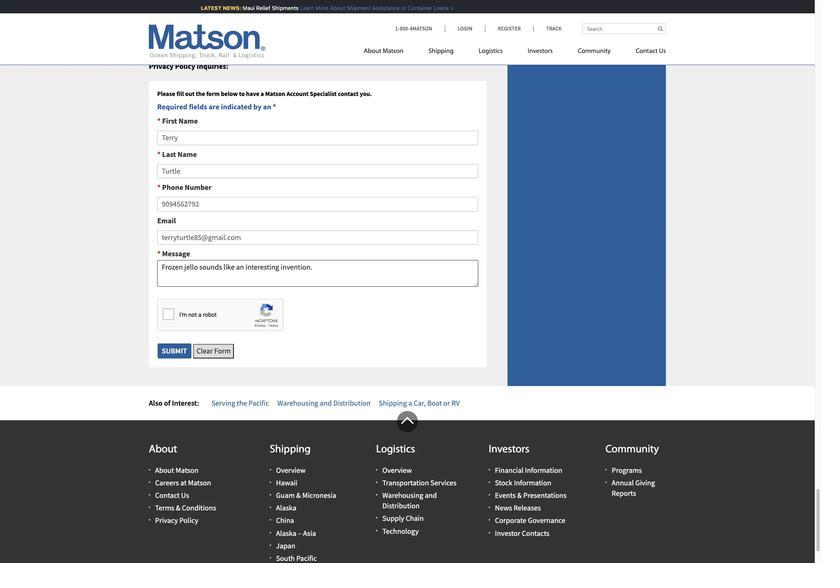 Task type: locate. For each thing, give the bounding box(es) containing it.
1 vertical spatial at
[[313, 41, 320, 50]]

contact down the careers
[[155, 490, 180, 500]]

1 horizontal spatial a
[[261, 90, 264, 97]]

1- down delete
[[321, 41, 327, 50]]

at
[[476, 29, 483, 38], [313, 41, 320, 50], [181, 478, 187, 487]]

news releases link
[[495, 503, 541, 513]]

overview link up transportation at the bottom of page
[[383, 465, 412, 475]]

a right below
[[261, 90, 264, 97]]

us inside top menu navigation
[[660, 48, 667, 55]]

1 horizontal spatial contact us link
[[624, 44, 667, 61]]

0 vertical spatial policy
[[175, 61, 195, 71]]

a inside "if you have any questions regarding our privacy policy, need to access the policy in an alternative format due to a disability, or if you would like to access, update, or delete your personal information, please email us at general_info@matson.com , contact us by telephone at 1-800-4-matson , or complete the web form below."
[[157, 29, 161, 38]]

0 vertical spatial privacy
[[273, 17, 296, 26]]

0 horizontal spatial ,
[[234, 41, 236, 50]]

overview up hawaii
[[276, 465, 306, 475]]

None search field
[[583, 23, 667, 34]]

1 horizontal spatial distribution
[[383, 501, 420, 511]]

at right the careers
[[181, 478, 187, 487]]

overview transportation services warehousing and distribution supply chain technology
[[383, 465, 457, 536]]

privacy policy link
[[155, 516, 198, 525]]

contact us link down the careers
[[155, 490, 189, 500]]

& right guam at the bottom left
[[297, 490, 301, 500]]

information up stock information link
[[525, 465, 563, 475]]

matson
[[347, 41, 374, 50]]

name for * last name
[[178, 149, 197, 159]]

0 vertical spatial 1-
[[395, 25, 400, 32]]

1 horizontal spatial us
[[468, 29, 475, 38]]

0 horizontal spatial contact
[[237, 41, 261, 50]]

0 horizontal spatial about matson link
[[155, 465, 199, 475]]

a left disability,
[[157, 29, 161, 38]]

latest news: maui relief shipments learn more about shipment assistance or container loans >
[[197, 5, 450, 11]]

0 horizontal spatial at
[[181, 478, 187, 487]]

by right 'indicated'
[[254, 102, 262, 111]]

0 horizontal spatial a
[[157, 29, 161, 38]]

the right serving
[[237, 398, 247, 408]]

alaska down guam at the bottom left
[[276, 503, 297, 513]]

contact inside please fill out the form below to have a matson account specialist contact you. required fields are indicated by an *
[[338, 90, 359, 97]]

1 vertical spatial warehousing and distribution link
[[383, 490, 437, 511]]

or up in
[[397, 5, 403, 11]]

0 vertical spatial investors
[[528, 48, 553, 55]]

2 horizontal spatial at
[[476, 29, 483, 38]]

overview link for shipping
[[276, 465, 306, 475]]

a left "car,"
[[409, 398, 413, 408]]

0 vertical spatial alaska
[[276, 503, 297, 513]]

community down "search" search field
[[578, 48, 611, 55]]

0 horizontal spatial distribution
[[334, 398, 371, 408]]

by inside please fill out the form below to have a matson account specialist contact you. required fields are indicated by an *
[[254, 102, 262, 111]]

hawaii link
[[276, 478, 298, 487]]

privacy
[[273, 17, 296, 26], [149, 61, 174, 71], [155, 516, 178, 525]]

form up are
[[206, 90, 220, 97]]

presentations
[[524, 490, 567, 500]]

china
[[276, 516, 294, 525]]

email
[[157, 216, 176, 225]]

0 vertical spatial shipping
[[429, 48, 454, 55]]

1 vertical spatial us
[[262, 41, 269, 50]]

1 vertical spatial warehousing
[[383, 490, 424, 500]]

1 vertical spatial form
[[206, 90, 220, 97]]

1 horizontal spatial an
[[407, 17, 414, 26]]

1 vertical spatial pacific
[[297, 553, 317, 563]]

or left if
[[194, 29, 201, 38]]

1 horizontal spatial and
[[425, 490, 437, 500]]

matson left account
[[265, 90, 286, 97]]

0 vertical spatial about matson link
[[364, 44, 416, 61]]

south pacific link
[[276, 553, 317, 563]]

1 vertical spatial 1-
[[321, 41, 327, 50]]

shipping up backtop image
[[379, 398, 407, 408]]

warehousing and distribution link
[[278, 398, 371, 408], [383, 490, 437, 511]]

contact down 'like'
[[237, 41, 261, 50]]

1 horizontal spatial have
[[246, 90, 260, 97]]

1 horizontal spatial about matson link
[[364, 44, 416, 61]]

any
[[184, 17, 196, 26]]

1 vertical spatial contact us link
[[155, 490, 189, 500]]

overview up transportation at the bottom of page
[[383, 465, 412, 475]]

have up 'indicated'
[[246, 90, 260, 97]]

overview inside the overview hawaii guam & micronesia alaska china alaska – asia japan south pacific
[[276, 465, 306, 475]]

pacific inside the overview hawaii guam & micronesia alaska china alaska – asia japan south pacific
[[297, 553, 317, 563]]

annual
[[612, 478, 634, 487]]

in
[[399, 17, 405, 26]]

* left phone
[[157, 183, 161, 192]]

0 vertical spatial you
[[155, 17, 166, 26]]

information up the events & presentations link
[[514, 478, 552, 487]]

0 horizontal spatial by
[[254, 102, 262, 111]]

form down 'email' at the right top
[[443, 41, 458, 50]]

by down access,
[[271, 41, 278, 50]]

by inside "if you have any questions regarding our privacy policy, need to access the policy in an alternative format due to a disability, or if you would like to access, update, or delete your personal information, please email us at general_info@matson.com , contact us by telephone at 1-800-4-matson , or complete the web form below."
[[271, 41, 278, 50]]

1 vertical spatial and
[[425, 490, 437, 500]]

1 vertical spatial distribution
[[383, 501, 420, 511]]

to right need
[[337, 17, 343, 26]]

have up disability,
[[168, 17, 183, 26]]

privacy up please
[[149, 61, 174, 71]]

events & presentations link
[[495, 490, 567, 500]]

1 horizontal spatial us
[[660, 48, 667, 55]]

programs
[[612, 465, 642, 475]]

backtop image
[[397, 411, 418, 432]]

community up programs link
[[606, 444, 660, 456]]

1- up complete
[[395, 25, 400, 32]]

contact
[[237, 41, 261, 50], [338, 90, 359, 97]]

1 horizontal spatial logistics
[[479, 48, 503, 55]]

0 vertical spatial logistics
[[479, 48, 503, 55]]

the up "personal"
[[367, 17, 377, 26]]

alaska link
[[276, 503, 297, 513]]

information
[[525, 465, 563, 475], [514, 478, 552, 487]]

,
[[234, 41, 236, 50], [374, 41, 375, 50]]

* left last
[[157, 149, 161, 159]]

form inside "if you have any questions regarding our privacy policy, need to access the policy in an alternative format due to a disability, or if you would like to access, update, or delete your personal information, please email us at general_info@matson.com , contact us by telephone at 1-800-4-matson , or complete the web form below."
[[443, 41, 458, 50]]

* for first name
[[157, 116, 161, 126]]

or left rv
[[444, 398, 450, 408]]

1 vertical spatial 800-
[[327, 41, 341, 50]]

pacific right serving
[[249, 398, 269, 408]]

0 horizontal spatial warehousing and distribution link
[[278, 398, 371, 408]]

1 overview from the left
[[276, 465, 306, 475]]

privacy inside "if you have any questions regarding our privacy policy, need to access the policy in an alternative format due to a disability, or if you would like to access, update, or delete your personal information, please email us at general_info@matson.com , contact us by telephone at 1-800-4-matson , or complete the web form below."
[[273, 17, 296, 26]]

terms & conditions link
[[155, 503, 216, 513]]

and inside overview transportation services warehousing and distribution supply chain technology
[[425, 490, 437, 500]]

0 vertical spatial at
[[476, 29, 483, 38]]

us
[[468, 29, 475, 38], [262, 41, 269, 50]]

us up the below.
[[468, 29, 475, 38]]

alaska up japan link
[[276, 528, 297, 538]]

contact inside "if you have any questions regarding our privacy policy, need to access the policy in an alternative format due to a disability, or if you would like to access, update, or delete your personal information, please email us at general_info@matson.com , contact us by telephone at 1-800-4-matson , or complete the web form below."
[[237, 41, 261, 50]]

policy
[[379, 17, 398, 26]]

None button
[[157, 343, 192, 359]]

have inside "if you have any questions regarding our privacy policy, need to access the policy in an alternative format due to a disability, or if you would like to access, update, or delete your personal information, please email us at general_info@matson.com , contact us by telephone at 1-800-4-matson , or complete the web form below."
[[168, 17, 183, 26]]

us
[[660, 48, 667, 55], [181, 490, 189, 500]]

1 vertical spatial us
[[181, 490, 189, 500]]

shipping inside shipping link
[[429, 48, 454, 55]]

2 overview link from the left
[[383, 465, 412, 475]]

shipping up hawaii
[[270, 444, 311, 456]]

at right telephone
[[313, 41, 320, 50]]

0 horizontal spatial overview
[[276, 465, 306, 475]]

2 vertical spatial privacy
[[155, 516, 178, 525]]

contact inside about matson careers at matson contact us terms & conditions privacy policy
[[155, 490, 180, 500]]

1 vertical spatial contact
[[155, 490, 180, 500]]

technology
[[383, 526, 419, 536]]

name down fields
[[179, 116, 198, 126]]

login
[[458, 25, 473, 32]]

container
[[404, 5, 429, 11]]

warehousing and distribution
[[278, 398, 371, 408]]

general_info@matson.com link
[[149, 41, 234, 50]]

2 horizontal spatial a
[[409, 398, 413, 408]]

about inside top menu navigation
[[364, 48, 382, 55]]

0 horizontal spatial pacific
[[249, 398, 269, 408]]

us down search icon
[[660, 48, 667, 55]]

due
[[474, 17, 486, 26]]

0 vertical spatial and
[[320, 398, 332, 408]]

* right 'indicated'
[[273, 102, 276, 111]]

search image
[[659, 26, 664, 31]]

1 vertical spatial name
[[178, 149, 197, 159]]

community link
[[566, 44, 624, 61]]

800- inside "if you have any questions regarding our privacy policy, need to access the policy in an alternative format due to a disability, or if you would like to access, update, or delete your personal information, please email us at general_info@matson.com , contact us by telephone at 1-800-4-matson , or complete the web form below."
[[327, 41, 341, 50]]

* phone number
[[157, 183, 212, 192]]

to right below
[[239, 90, 245, 97]]

financial information stock information events & presentations news releases corporate governance investor contacts
[[495, 465, 567, 538]]

None text field
[[157, 164, 479, 178]]

shipping down please
[[429, 48, 454, 55]]

1 horizontal spatial contact
[[636, 48, 658, 55]]

investors inside "footer"
[[489, 444, 530, 456]]

&
[[297, 490, 301, 500], [518, 490, 522, 500], [176, 503, 181, 513]]

0 vertical spatial by
[[271, 41, 278, 50]]

1 vertical spatial logistics
[[376, 444, 416, 456]]

footer containing about
[[0, 411, 816, 563]]

overview for hawaii
[[276, 465, 306, 475]]

1 horizontal spatial &
[[297, 490, 301, 500]]

1 vertical spatial by
[[254, 102, 262, 111]]

0 vertical spatial contact
[[636, 48, 658, 55]]

, down "personal"
[[374, 41, 375, 50]]

careers at matson link
[[155, 478, 211, 487]]

& inside financial information stock information events & presentations news releases corporate governance investor contacts
[[518, 490, 522, 500]]

shipping link
[[416, 44, 467, 61]]

0 horizontal spatial have
[[168, 17, 183, 26]]

contact down "search" search field
[[636, 48, 658, 55]]

2 overview from the left
[[383, 465, 412, 475]]

* message
[[157, 249, 190, 259]]

1 horizontal spatial contact
[[338, 90, 359, 97]]

1 vertical spatial contact
[[338, 90, 359, 97]]

you
[[155, 17, 166, 26], [208, 29, 220, 38]]

* left first
[[157, 116, 161, 126]]

0 horizontal spatial form
[[206, 90, 220, 97]]

1 vertical spatial an
[[263, 102, 271, 111]]

0 vertical spatial an
[[407, 17, 414, 26]]

governance
[[528, 516, 566, 525]]

& up the privacy policy link
[[176, 503, 181, 513]]

name right last
[[178, 149, 197, 159]]

form inside please fill out the form below to have a matson account specialist contact you. required fields are indicated by an *
[[206, 90, 220, 97]]

policy down terms & conditions 'link'
[[180, 516, 198, 525]]

overview for transportation
[[383, 465, 412, 475]]

privacy down shipments
[[273, 17, 296, 26]]

boat
[[428, 398, 442, 408]]

* left message
[[157, 249, 161, 259]]

0 vertical spatial contact
[[237, 41, 261, 50]]

1 , from the left
[[234, 41, 236, 50]]

matson down information,
[[383, 48, 404, 55]]

top menu navigation
[[364, 44, 667, 61]]

policy inside about matson careers at matson contact us terms & conditions privacy policy
[[180, 516, 198, 525]]

privacy down terms
[[155, 516, 178, 525]]

about for about matson careers at matson contact us terms & conditions privacy policy
[[155, 465, 174, 475]]

0 horizontal spatial shipping
[[270, 444, 311, 456]]

logistics
[[479, 48, 503, 55], [376, 444, 416, 456]]

1 horizontal spatial overview
[[383, 465, 412, 475]]

1 vertical spatial community
[[606, 444, 660, 456]]

programs annual giving reports
[[612, 465, 656, 498]]

fill
[[177, 90, 184, 97]]

community inside top menu navigation
[[578, 48, 611, 55]]

section
[[497, 0, 677, 386]]

an right in
[[407, 17, 414, 26]]

1 horizontal spatial form
[[443, 41, 458, 50]]

0 horizontal spatial and
[[320, 398, 332, 408]]

contact us
[[636, 48, 667, 55]]

2 vertical spatial at
[[181, 478, 187, 487]]

matson up conditions
[[188, 478, 211, 487]]

investors link
[[516, 44, 566, 61]]

investors up financial in the bottom right of the page
[[489, 444, 530, 456]]

0 vertical spatial us
[[660, 48, 667, 55]]

overview inside overview transportation services warehousing and distribution supply chain technology
[[383, 465, 412, 475]]

0 vertical spatial form
[[443, 41, 458, 50]]

if
[[149, 17, 153, 26]]

1 vertical spatial a
[[261, 90, 264, 97]]

the right out
[[196, 90, 205, 97]]

warehousing
[[278, 398, 319, 408], [383, 490, 424, 500]]

us down access,
[[262, 41, 269, 50]]

overview link up hawaii
[[276, 465, 306, 475]]

0 horizontal spatial &
[[176, 503, 181, 513]]

0 horizontal spatial 1-
[[321, 41, 327, 50]]

about matson
[[364, 48, 404, 55]]

and
[[320, 398, 332, 408], [425, 490, 437, 500]]

1 horizontal spatial pacific
[[297, 553, 317, 563]]

about matson link up 'careers at matson' 'link'
[[155, 465, 199, 475]]

personal
[[357, 29, 385, 38]]

2 alaska from the top
[[276, 528, 297, 538]]

* inside please fill out the form below to have a matson account specialist contact you. required fields are indicated by an *
[[273, 102, 276, 111]]

0 horizontal spatial you
[[155, 17, 166, 26]]

pacific
[[249, 398, 269, 408], [297, 553, 317, 563]]

footer
[[0, 411, 816, 563]]

None reset field
[[193, 344, 234, 359]]

1 horizontal spatial 1-
[[395, 25, 400, 32]]

0 vertical spatial 800-
[[400, 25, 410, 32]]

at down due
[[476, 29, 483, 38]]

0 vertical spatial warehousing
[[278, 398, 319, 408]]

logistics inside top menu navigation
[[479, 48, 503, 55]]

policy down the general_info@matson.com link
[[175, 61, 195, 71]]

0 vertical spatial a
[[157, 29, 161, 38]]

* for last name
[[157, 149, 161, 159]]

you.
[[360, 90, 372, 97]]

1 overview link from the left
[[276, 465, 306, 475]]

matson
[[383, 48, 404, 55], [265, 90, 286, 97], [176, 465, 199, 475], [188, 478, 211, 487]]

0 vertical spatial us
[[468, 29, 475, 38]]

contact us link down search icon
[[624, 44, 667, 61]]

reports
[[612, 488, 637, 498]]

0 horizontal spatial logistics
[[376, 444, 416, 456]]

0 horizontal spatial 800-
[[327, 41, 341, 50]]

2 horizontal spatial shipping
[[429, 48, 454, 55]]

2 vertical spatial a
[[409, 398, 413, 408]]

0 vertical spatial name
[[179, 116, 198, 126]]

us up terms & conditions 'link'
[[181, 490, 189, 500]]

about inside about matson careers at matson contact us terms & conditions privacy policy
[[155, 465, 174, 475]]

us inside about matson careers at matson contact us terms & conditions privacy policy
[[181, 490, 189, 500]]

0 horizontal spatial warehousing
[[278, 398, 319, 408]]

serving the pacific
[[212, 398, 269, 408]]

web
[[428, 41, 441, 50]]

1-
[[395, 25, 400, 32], [321, 41, 327, 50]]

1 horizontal spatial you
[[208, 29, 220, 38]]

have
[[168, 17, 183, 26], [246, 90, 260, 97]]

None text field
[[157, 131, 479, 145], [157, 197, 479, 212], [157, 260, 479, 287], [157, 131, 479, 145], [157, 197, 479, 212], [157, 260, 479, 287]]

1-800-4-matson link
[[321, 41, 374, 50]]

0 horizontal spatial overview link
[[276, 465, 306, 475]]

1 vertical spatial investors
[[489, 444, 530, 456]]

logistics down backtop image
[[376, 444, 416, 456]]

1 horizontal spatial ,
[[374, 41, 375, 50]]

0 horizontal spatial us
[[181, 490, 189, 500]]

Search search field
[[583, 23, 667, 34]]

investors down track link
[[528, 48, 553, 55]]

chain
[[406, 514, 424, 523]]

shipping a car, boat or rv link
[[379, 398, 460, 408]]

about matson link down information,
[[364, 44, 416, 61]]

login link
[[445, 25, 485, 32]]

serving
[[212, 398, 235, 408]]

contact left you.
[[338, 90, 359, 97]]

, down would
[[234, 41, 236, 50]]

pacific right south
[[297, 553, 317, 563]]

0 horizontal spatial an
[[263, 102, 271, 111]]

logistics down register link
[[479, 48, 503, 55]]

an right 'indicated'
[[263, 102, 271, 111]]

0 horizontal spatial contact
[[155, 490, 180, 500]]

telephone
[[280, 41, 312, 50]]

& up news releases link
[[518, 490, 522, 500]]

800-
[[400, 25, 410, 32], [327, 41, 341, 50]]

0 vertical spatial community
[[578, 48, 611, 55]]

0 vertical spatial pacific
[[249, 398, 269, 408]]



Task type: describe. For each thing, give the bounding box(es) containing it.
first
[[162, 116, 177, 126]]

1 horizontal spatial 800-
[[400, 25, 410, 32]]

1 alaska from the top
[[276, 503, 297, 513]]

loans
[[430, 5, 445, 11]]

blue matson logo with ocean, shipping, truck, rail and logistics written beneath it. image
[[149, 25, 266, 59]]

Email text field
[[157, 230, 479, 245]]

email
[[449, 29, 466, 38]]

about matson careers at matson contact us terms & conditions privacy policy
[[155, 465, 216, 525]]

0 horizontal spatial contact us link
[[155, 490, 189, 500]]

alternative
[[416, 17, 450, 26]]

a inside please fill out the form below to have a matson account specialist contact you. required fields are indicated by an *
[[261, 90, 264, 97]]

events
[[495, 490, 516, 500]]

serving the pacific link
[[212, 398, 269, 408]]

account
[[287, 90, 309, 97]]

please
[[427, 29, 447, 38]]

your
[[341, 29, 356, 38]]

investors inside top menu navigation
[[528, 48, 553, 55]]

about matson link for 'careers at matson' 'link'
[[155, 465, 199, 475]]

policy,
[[298, 17, 318, 26]]

interest:
[[172, 398, 199, 408]]

to right 'like'
[[255, 29, 261, 38]]

>
[[447, 5, 450, 11]]

japan
[[276, 541, 296, 550]]

* for message
[[157, 249, 161, 259]]

shipment
[[343, 5, 367, 11]]

matson inside please fill out the form below to have a matson account specialist contact you. required fields are indicated by an *
[[265, 90, 286, 97]]

about for about
[[149, 444, 177, 456]]

last
[[162, 149, 176, 159]]

regarding
[[229, 17, 260, 26]]

& inside about matson careers at matson contact us terms & conditions privacy policy
[[176, 503, 181, 513]]

1- inside "if you have any questions regarding our privacy policy, need to access the policy in an alternative format due to a disability, or if you would like to access, update, or delete your personal information, please email us at general_info@matson.com , contact us by telephone at 1-800-4-matson , or complete the web form below."
[[321, 41, 327, 50]]

about matson link for shipping link
[[364, 44, 416, 61]]

general_info@matson.com
[[149, 41, 234, 50]]

0 vertical spatial warehousing and distribution link
[[278, 398, 371, 408]]

required
[[157, 102, 188, 111]]

contact inside contact us link
[[636, 48, 658, 55]]

china link
[[276, 516, 294, 525]]

learn more about shipment assistance or container loans > link
[[296, 5, 450, 11]]

stock
[[495, 478, 513, 487]]

1 horizontal spatial warehousing and distribution link
[[383, 490, 437, 511]]

to inside please fill out the form below to have a matson account specialist contact you. required fields are indicated by an *
[[239, 90, 245, 97]]

1-800-4matson
[[395, 25, 433, 32]]

our
[[261, 17, 272, 26]]

contact us
[[149, 0, 199, 12]]

like
[[242, 29, 253, 38]]

shipping a car, boat or rv
[[379, 398, 460, 408]]

to down if
[[149, 29, 156, 38]]

* last name
[[157, 149, 197, 159]]

micronesia
[[303, 490, 337, 500]]

1 horizontal spatial at
[[313, 41, 320, 50]]

contacts
[[522, 528, 550, 538]]

access,
[[263, 29, 285, 38]]

specialist
[[310, 90, 337, 97]]

overview link for logistics
[[383, 465, 412, 475]]

message
[[162, 249, 190, 259]]

1 vertical spatial information
[[514, 478, 552, 487]]

4-
[[341, 41, 347, 50]]

or down policy,
[[312, 29, 319, 38]]

2 , from the left
[[374, 41, 375, 50]]

register
[[498, 25, 521, 32]]

privacy inside about matson careers at matson contact us terms & conditions privacy policy
[[155, 516, 178, 525]]

logistics inside "footer"
[[376, 444, 416, 456]]

would
[[221, 29, 241, 38]]

overview hawaii guam & micronesia alaska china alaska – asia japan south pacific
[[276, 465, 337, 563]]

0 horizontal spatial us
[[262, 41, 269, 50]]

rv
[[452, 398, 460, 408]]

access
[[345, 17, 365, 26]]

warehousing inside overview transportation services warehousing and distribution supply chain technology
[[383, 490, 424, 500]]

1 vertical spatial you
[[208, 29, 220, 38]]

an inside "if you have any questions regarding our privacy policy, need to access the policy in an alternative format due to a disability, or if you would like to access, update, or delete your personal information, please email us at general_info@matson.com , contact us by telephone at 1-800-4-matson , or complete the web form below."
[[407, 17, 414, 26]]

careers
[[155, 478, 179, 487]]

or down "personal"
[[377, 41, 384, 50]]

at inside about matson careers at matson contact us terms & conditions privacy policy
[[181, 478, 187, 487]]

track link
[[534, 25, 562, 32]]

news
[[495, 503, 513, 513]]

1 vertical spatial privacy
[[149, 61, 174, 71]]

0 vertical spatial contact us link
[[624, 44, 667, 61]]

are
[[209, 102, 220, 111]]

privacy policy inquiries:
[[149, 61, 229, 71]]

track
[[547, 25, 562, 32]]

community inside "footer"
[[606, 444, 660, 456]]

delete
[[320, 29, 340, 38]]

0 vertical spatial information
[[525, 465, 563, 475]]

corporate
[[495, 516, 527, 525]]

1-800-4matson link
[[395, 25, 445, 32]]

also
[[149, 398, 163, 408]]

japan link
[[276, 541, 296, 550]]

distribution inside overview transportation services warehousing and distribution supply chain technology
[[383, 501, 420, 511]]

learn
[[296, 5, 311, 11]]

* for phone number
[[157, 183, 161, 192]]

assistance
[[369, 5, 396, 11]]

& inside the overview hawaii guam & micronesia alaska china alaska – asia japan south pacific
[[297, 490, 301, 500]]

maui
[[239, 5, 251, 11]]

matson up 'careers at matson' 'link'
[[176, 465, 199, 475]]

matson inside the 'about matson' link
[[383, 48, 404, 55]]

out
[[185, 90, 195, 97]]

name for * first name
[[179, 116, 198, 126]]

register link
[[485, 25, 534, 32]]

car,
[[414, 398, 426, 408]]

the left web
[[416, 41, 426, 50]]

of
[[164, 398, 171, 408]]

financial information link
[[495, 465, 563, 475]]

4matson
[[410, 25, 433, 32]]

if
[[202, 29, 206, 38]]

indicated
[[221, 102, 252, 111]]

conditions
[[182, 503, 216, 513]]

releases
[[514, 503, 541, 513]]

please fill out the form below to have a matson account specialist contact you. required fields are indicated by an *
[[157, 90, 372, 111]]

supply chain link
[[383, 514, 424, 523]]

2 vertical spatial shipping
[[270, 444, 311, 456]]

asia
[[303, 528, 316, 538]]

have inside please fill out the form below to have a matson account specialist contact you. required fields are indicated by an *
[[246, 90, 260, 97]]

1 horizontal spatial shipping
[[379, 398, 407, 408]]

south
[[276, 553, 295, 563]]

stock information link
[[495, 478, 552, 487]]

need
[[320, 17, 335, 26]]

guam
[[276, 490, 295, 500]]

us
[[188, 0, 199, 12]]

terms
[[155, 503, 175, 513]]

an inside please fill out the form below to have a matson account specialist contact you. required fields are indicated by an *
[[263, 102, 271, 111]]

the inside please fill out the form below to have a matson account specialist contact you. required fields are indicated by an *
[[196, 90, 205, 97]]

guam & micronesia link
[[276, 490, 337, 500]]

format
[[451, 17, 473, 26]]

information,
[[386, 29, 425, 38]]

update,
[[286, 29, 311, 38]]

logistics link
[[467, 44, 516, 61]]

financial
[[495, 465, 524, 475]]

about for about matson
[[364, 48, 382, 55]]

below.
[[459, 41, 480, 50]]

* first name
[[157, 116, 198, 126]]

0 vertical spatial distribution
[[334, 398, 371, 408]]



Task type: vqa. For each thing, say whether or not it's contained in the screenshot.
Online
no



